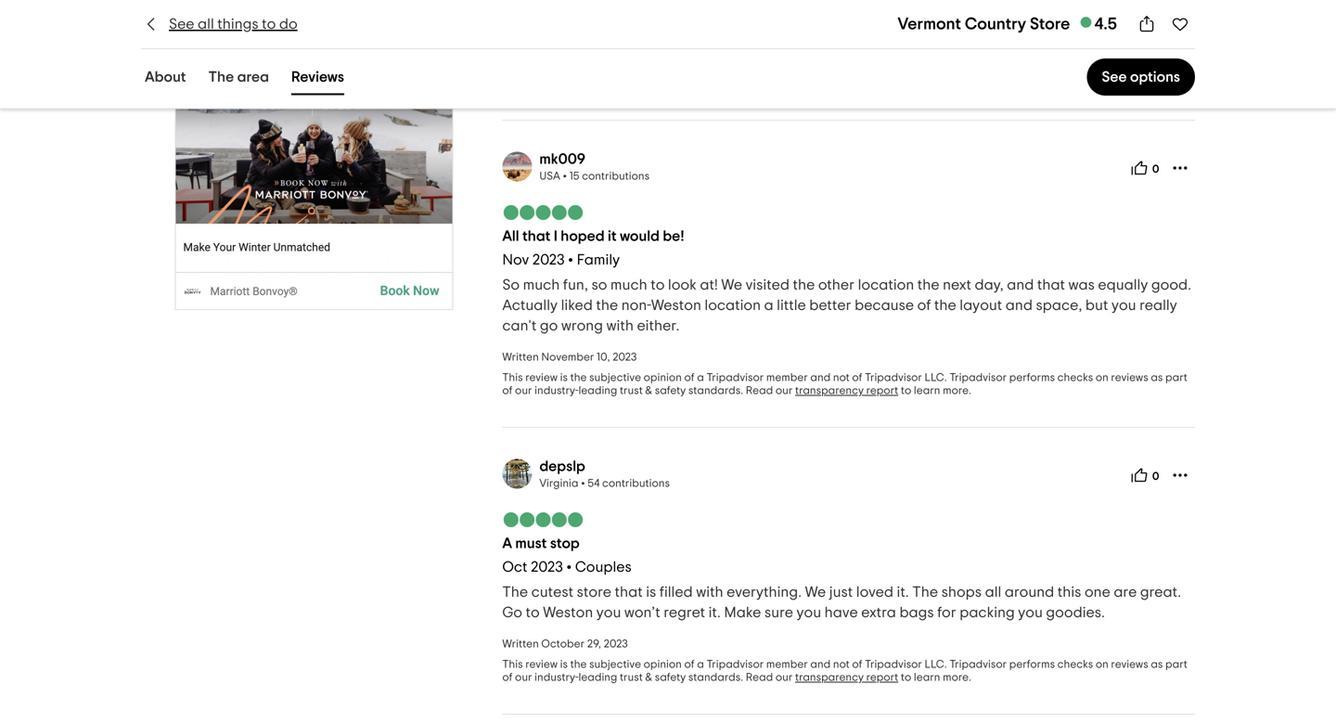 Task type: vqa. For each thing, say whether or not it's contained in the screenshot.
States in dropdown button
no



Task type: describe. For each thing, give the bounding box(es) containing it.
read for a must stop oct 2023 • couples
[[746, 672, 774, 684]]

is down october
[[560, 659, 568, 671]]

on inside written november 15, 2023 this review is the subjective opinion of a tripadvisor member and not of tripadvisor llc. tripadvisor performs checks on reviews as part of our industry-leading trust & safety standards. read our
[[1096, 65, 1109, 76]]

reviews
[[292, 70, 344, 84]]

i
[[554, 229, 558, 244]]

subjective inside written november 15, 2023 this review is the subjective opinion of a tripadvisor member and not of tripadvisor llc. tripadvisor performs checks on reviews as part of our industry-leading trust & safety standards. read our
[[590, 65, 642, 76]]

a
[[503, 536, 512, 551]]

the down so
[[596, 298, 619, 313]]

vermont country store
[[898, 16, 1071, 32]]

written november 15, 2023 this review is the subjective opinion of a tripadvisor member and not of tripadvisor llc. tripadvisor performs checks on reviews as part of our industry-leading trust & safety standards. read our
[[503, 45, 1188, 89]]

a must stop oct 2023 • couples
[[503, 536, 632, 575]]

weston inside so much fun, so much to look at! we visited the other location the next day, and that was equally good. actually liked the non-weston location a little better because of the layout and space, but you really can't go wrong with either.
[[652, 298, 702, 313]]

november for 10,
[[542, 352, 595, 363]]

open options menu image
[[1172, 159, 1190, 178]]

10,
[[597, 352, 611, 363]]

contributions for depslp
[[603, 478, 670, 489]]

little
[[777, 298, 807, 313]]

reviews button
[[288, 65, 348, 95]]

mk009 usa 15 contributions
[[540, 152, 650, 182]]

have
[[825, 606, 859, 620]]

fun,
[[563, 278, 589, 293]]

depslp image
[[503, 459, 532, 489]]

mk009 image
[[503, 152, 532, 182]]

really
[[1140, 298, 1178, 313]]

the left next
[[918, 278, 940, 293]]

subjective for mk009
[[590, 372, 642, 384]]

trust for mk009
[[620, 385, 643, 397]]

safety inside written november 15, 2023 this review is the subjective opinion of a tripadvisor member and not of tripadvisor llc. tripadvisor performs checks on reviews as part of our industry-leading trust & safety standards. read our
[[655, 78, 686, 89]]

options
[[1131, 70, 1181, 84]]

leading for mk009
[[579, 385, 618, 397]]

member for all that i hoped it would be! nov 2023 • family
[[767, 372, 808, 384]]

part for the cutest store that is filled with everything. we just loved it. the shops all around this one are great. go to weston you won't regret it. make sure you have extra bags for packing you goodies.
[[1166, 659, 1188, 671]]

vermont
[[898, 16, 962, 32]]

written inside written november 15, 2023 this review is the subjective opinion of a tripadvisor member and not of tripadvisor llc. tripadvisor performs checks on reviews as part of our industry-leading trust & safety standards. read our
[[503, 45, 539, 56]]

depslp link
[[540, 459, 586, 474]]

do
[[279, 17, 298, 32]]

the for the cutest store that is filled with everything. we just loved it. the shops all around this one are great. go to weston you won't regret it. make sure you have extra bags for packing you goodies.
[[503, 585, 528, 600]]

5.0 of 5 bubbles image for that
[[503, 205, 584, 220]]

look
[[668, 278, 697, 293]]

review for mk009
[[526, 372, 558, 384]]

with inside so much fun, so much to look at! we visited the other location the next day, and that was equally good. actually liked the non-weston location a little better because of the layout and space, but you really can't go wrong with either.
[[607, 319, 634, 333]]

part inside written november 15, 2023 this review is the subjective opinion of a tripadvisor member and not of tripadvisor llc. tripadvisor performs checks on reviews as part of our industry-leading trust & safety standards. read our
[[1166, 65, 1188, 76]]

about
[[145, 70, 186, 84]]

go
[[503, 606, 523, 620]]

extra
[[862, 606, 897, 620]]

area
[[237, 70, 269, 84]]

was
[[1069, 278, 1095, 293]]

performs for this
[[1010, 659, 1056, 671]]

goodies.
[[1047, 606, 1106, 620]]

packing
[[960, 606, 1016, 620]]

reviews for great.
[[1112, 659, 1149, 671]]

not for the
[[834, 372, 850, 384]]

non-
[[622, 298, 652, 313]]

this review is the subjective opinion of a tripadvisor member and not of tripadvisor llc. tripadvisor performs checks on reviews as part of our industry-leading trust & safety standards. read our for have
[[503, 659, 1188, 684]]

leading inside written november 15, 2023 this review is the subjective opinion of a tripadvisor member and not of tripadvisor llc. tripadvisor performs checks on reviews as part of our industry-leading trust & safety standards. read our
[[579, 78, 618, 89]]

2023 for 15,
[[612, 45, 637, 56]]

see options button
[[1088, 58, 1196, 96]]

54
[[588, 478, 600, 489]]

0 horizontal spatial location
[[705, 298, 761, 313]]

regret
[[664, 606, 706, 620]]

that inside the cutest store that is filled with everything. we just loved it. the shops all around this one are great. go to weston you won't regret it. make sure you have extra bags for packing you goodies.
[[615, 585, 643, 600]]

everything.
[[727, 585, 802, 600]]

as inside written november 15, 2023 this review is the subjective opinion of a tripadvisor member and not of tripadvisor llc. tripadvisor performs checks on reviews as part of our industry-leading trust & safety standards. read our
[[1152, 65, 1164, 76]]

on for was
[[1096, 372, 1109, 384]]

you right sure
[[797, 606, 822, 620]]

review inside written november 15, 2023 this review is the subjective opinion of a tripadvisor member and not of tripadvisor llc. tripadvisor performs checks on reviews as part of our industry-leading trust & safety standards. read our
[[526, 65, 558, 76]]

more. for layout
[[943, 385, 972, 397]]

written october 29, 2023
[[503, 639, 628, 650]]

is down 'written november 10, 2023'
[[560, 372, 568, 384]]

one
[[1085, 585, 1111, 600]]

family
[[577, 253, 620, 268]]

the area
[[208, 70, 269, 84]]

other
[[819, 278, 855, 293]]

as for great.
[[1152, 659, 1164, 671]]

industry- for mk009
[[535, 385, 579, 397]]

all that i hoped it would be! nov 2023 • family
[[503, 229, 685, 268]]

llc. inside written november 15, 2023 this review is the subjective opinion of a tripadvisor member and not of tripadvisor llc. tripadvisor performs checks on reviews as part of our industry-leading trust & safety standards. read our
[[925, 65, 948, 76]]

checks inside written november 15, 2023 this review is the subjective opinion of a tripadvisor member and not of tripadvisor llc. tripadvisor performs checks on reviews as part of our industry-leading trust & safety standards. read our
[[1058, 65, 1094, 76]]

not for loved
[[834, 659, 850, 671]]

but
[[1086, 298, 1109, 313]]

tab list containing about
[[119, 61, 370, 99]]

things
[[218, 17, 259, 32]]

the down 'written november 10, 2023'
[[571, 372, 587, 384]]

mk009
[[540, 152, 586, 167]]

learn for the
[[914, 385, 941, 397]]

stop
[[550, 536, 580, 551]]

1 horizontal spatial it.
[[897, 585, 910, 600]]

the cutest store that is filled with everything. we just loved it. the shops all around this one are great. go to weston you won't regret it. make sure you have extra bags for packing you goodies.
[[503, 585, 1182, 620]]

more. for for
[[943, 672, 972, 684]]

2023 inside all that i hoped it would be! nov 2023 • family
[[533, 253, 565, 268]]

15
[[570, 171, 580, 182]]

day,
[[975, 278, 1004, 293]]

member for a must stop oct 2023 • couples
[[767, 659, 808, 671]]

subjective for depslp
[[590, 659, 642, 671]]

store
[[1031, 16, 1071, 32]]

trust for depslp
[[620, 672, 643, 684]]

part for so much fun, so much to look at! we visited the other location the next day, and that was equally good. actually liked the non-weston location a little better because of the layout and space, but you really can't go wrong with either.
[[1166, 372, 1188, 384]]

and inside written november 15, 2023 this review is the subjective opinion of a tripadvisor member and not of tripadvisor llc. tripadvisor performs checks on reviews as part of our industry-leading trust & safety standards. read our
[[811, 65, 831, 76]]

we for at!
[[722, 278, 743, 293]]

we for everything.
[[806, 585, 827, 600]]

weston inside the cutest store that is filled with everything. we just loved it. the shops all around this one are great. go to weston you won't regret it. make sure you have extra bags for packing you goodies.
[[543, 606, 594, 620]]

better
[[810, 298, 852, 313]]

visited
[[746, 278, 790, 293]]

reviews inside written november 15, 2023 this review is the subjective opinion of a tripadvisor member and not of tripadvisor llc. tripadvisor performs checks on reviews as part of our industry-leading trust & safety standards. read our
[[1112, 65, 1149, 76]]

trust inside written november 15, 2023 this review is the subjective opinion of a tripadvisor member and not of tripadvisor llc. tripadvisor performs checks on reviews as part of our industry-leading trust & safety standards. read our
[[620, 78, 643, 89]]

either.
[[637, 319, 680, 333]]

see for see options
[[1103, 70, 1128, 84]]

layout
[[960, 298, 1003, 313]]

couples
[[576, 560, 632, 575]]

& for mk009
[[646, 385, 653, 397]]

all inside the cutest store that is filled with everything. we just loved it. the shops all around this one are great. go to weston you won't regret it. make sure you have extra bags for packing you goodies.
[[986, 585, 1002, 600]]

shops
[[942, 585, 982, 600]]

checks for that
[[1058, 372, 1094, 384]]

industry- inside written november 15, 2023 this review is the subjective opinion of a tripadvisor member and not of tripadvisor llc. tripadvisor performs checks on reviews as part of our industry-leading trust & safety standards. read our
[[535, 78, 579, 89]]

performs for and
[[1010, 372, 1056, 384]]

to inside so much fun, so much to look at! we visited the other location the next day, and that was equally good. actually liked the non-weston location a little better because of the layout and space, but you really can't go wrong with either.
[[651, 278, 665, 293]]

this review is the subjective opinion of a tripadvisor member and not of tripadvisor llc. tripadvisor performs checks on reviews as part of our industry-leading trust & safety standards. read our for because
[[503, 372, 1188, 397]]

report for have
[[867, 672, 899, 684]]

advertisement region
[[175, 78, 454, 310]]

it
[[608, 229, 617, 244]]

store
[[577, 585, 612, 600]]

are
[[1114, 585, 1138, 600]]

performs inside written november 15, 2023 this review is the subjective opinion of a tripadvisor member and not of tripadvisor llc. tripadvisor performs checks on reviews as part of our industry-leading trust & safety standards. read our
[[1010, 65, 1056, 76]]

at!
[[700, 278, 719, 293]]

the area button
[[205, 65, 273, 95]]

written november 10, 2023
[[503, 352, 637, 363]]

see all things to do link
[[141, 14, 298, 34]]

this for depslp
[[503, 659, 523, 671]]

& for depslp
[[646, 672, 653, 684]]

to down because
[[901, 385, 912, 397]]

see all things to do
[[169, 17, 298, 32]]

with inside the cutest store that is filled with everything. we just loved it. the shops all around this one are great. go to weston you won't regret it. make sure you have extra bags for packing you goodies.
[[697, 585, 724, 600]]

cutest
[[532, 585, 574, 600]]

to down "bags"
[[901, 672, 912, 684]]

a must stop link
[[503, 536, 580, 551]]

won't
[[625, 606, 661, 620]]

just
[[830, 585, 853, 600]]

learn for bags
[[914, 672, 941, 684]]

mk009 link
[[540, 152, 586, 167]]

be!
[[663, 229, 685, 244]]

november for 15,
[[542, 45, 595, 56]]

october
[[542, 639, 585, 650]]

for
[[938, 606, 957, 620]]

great.
[[1141, 585, 1182, 600]]

nov
[[503, 253, 529, 268]]



Task type: locate. For each thing, give the bounding box(es) containing it.
1 horizontal spatial much
[[611, 278, 648, 293]]

3 llc. from the top
[[925, 659, 948, 671]]

performs down store
[[1010, 65, 1056, 76]]

2023 down 'a must stop' link
[[531, 560, 563, 575]]

1 vertical spatial transparency report link
[[796, 672, 899, 684]]

actually
[[503, 298, 558, 313]]

2 vertical spatial reviews
[[1112, 659, 1149, 671]]

2 vertical spatial llc.
[[925, 659, 948, 671]]

reviews
[[1112, 65, 1149, 76], [1112, 372, 1149, 384], [1112, 659, 1149, 671]]

2 transparency report link from the top
[[796, 672, 899, 684]]

2 leading from the top
[[579, 385, 618, 397]]

read for all that i hoped it would be! nov 2023 • family
[[746, 385, 774, 397]]

the left area
[[208, 70, 234, 84]]

3 member from the top
[[767, 659, 808, 671]]

2 vertical spatial trust
[[620, 672, 643, 684]]

0 vertical spatial contributions
[[582, 171, 650, 182]]

2023 inside written november 15, 2023 this review is the subjective opinion of a tripadvisor member and not of tripadvisor llc. tripadvisor performs checks on reviews as part of our industry-leading trust & safety standards. read our
[[612, 45, 637, 56]]

0 left open options menu image
[[1153, 471, 1160, 483]]

standards. for mk009
[[689, 385, 744, 397]]

2 checks from the top
[[1058, 372, 1094, 384]]

safety for mk009
[[655, 385, 686, 397]]

1 much from the left
[[523, 278, 560, 293]]

report down because
[[867, 385, 899, 397]]

transparency report link down so much fun, so much to look at! we visited the other location the next day, and that was equally good. actually liked the non-weston location a little better because of the layout and space, but you really can't go wrong with either.
[[796, 385, 899, 397]]

0 for equally
[[1153, 164, 1160, 175]]

would
[[620, 229, 660, 244]]

0 vertical spatial with
[[607, 319, 634, 333]]

1 horizontal spatial location
[[858, 278, 915, 293]]

• inside all that i hoped it would be! nov 2023 • family
[[568, 253, 574, 268]]

we right at!
[[722, 278, 743, 293]]

3 leading from the top
[[579, 672, 618, 684]]

see up about
[[169, 17, 195, 32]]

0 vertical spatial leading
[[579, 78, 618, 89]]

transparency report link for have
[[796, 672, 899, 684]]

that up "won't"
[[615, 585, 643, 600]]

3 review from the top
[[526, 659, 558, 671]]

learn
[[914, 385, 941, 397], [914, 672, 941, 684]]

llc. for the
[[925, 372, 948, 384]]

2 not from the top
[[834, 372, 850, 384]]

report
[[867, 385, 899, 397], [867, 672, 899, 684]]

1 vertical spatial more.
[[943, 672, 972, 684]]

0 vertical spatial all
[[198, 17, 214, 32]]

0 vertical spatial this
[[503, 65, 523, 76]]

trust down "won't"
[[620, 672, 643, 684]]

transparency down better
[[796, 385, 864, 397]]

as down share image
[[1152, 65, 1164, 76]]

1 vertical spatial this
[[503, 372, 523, 384]]

1 5.0 of 5 bubbles image from the top
[[503, 205, 584, 220]]

2 vertical spatial subjective
[[590, 659, 642, 671]]

2 this review is the subjective opinion of a tripadvisor member and not of tripadvisor llc. tripadvisor performs checks on reviews as part of our industry-leading trust & safety standards. read our from the top
[[503, 659, 1188, 684]]

2023 right 10,
[[613, 352, 637, 363]]

0 vertical spatial weston
[[652, 298, 702, 313]]

the down next
[[935, 298, 957, 313]]

all left things
[[198, 17, 214, 32]]

filled
[[660, 585, 693, 600]]

0 vertical spatial transparency report link
[[796, 385, 899, 397]]

you down around
[[1019, 606, 1043, 620]]

2 review from the top
[[526, 372, 558, 384]]

0 vertical spatial &
[[646, 78, 653, 89]]

so
[[503, 278, 520, 293]]

much up actually
[[523, 278, 560, 293]]

that up space,
[[1038, 278, 1066, 293]]

industry- up mk009
[[535, 78, 579, 89]]

written for depslp
[[503, 639, 539, 650]]

weston down cutest
[[543, 606, 594, 620]]

is inside the cutest store that is filled with everything. we just loved it. the shops all around this one are great. go to weston you won't regret it. make sure you have extra bags for packing you goodies.
[[646, 585, 657, 600]]

transparency report link down have
[[796, 672, 899, 684]]

to left the do
[[262, 17, 276, 32]]

0 horizontal spatial see
[[169, 17, 195, 32]]

1 november from the top
[[542, 45, 595, 56]]

all that i hoped it would be! link
[[503, 229, 685, 244]]

more.
[[943, 385, 972, 397], [943, 672, 972, 684]]

wrong
[[562, 319, 603, 333]]

subjective down 15,
[[590, 65, 642, 76]]

0 vertical spatial read
[[746, 78, 774, 89]]

contributions
[[582, 171, 650, 182], [603, 478, 670, 489]]

0 vertical spatial as
[[1152, 65, 1164, 76]]

0 vertical spatial not
[[834, 65, 850, 76]]

1 transparency report to learn more. from the top
[[796, 385, 972, 397]]

that left i
[[523, 229, 551, 244]]

2 vertical spatial not
[[834, 659, 850, 671]]

1 vertical spatial not
[[834, 372, 850, 384]]

that inside all that i hoped it would be! nov 2023 • family
[[523, 229, 551, 244]]

0 horizontal spatial it.
[[709, 606, 721, 620]]

1 vertical spatial safety
[[655, 385, 686, 397]]

1 read from the top
[[746, 78, 774, 89]]

the inside button
[[208, 70, 234, 84]]

3 reviews from the top
[[1112, 659, 1149, 671]]

0
[[1153, 164, 1160, 175], [1153, 471, 1160, 483]]

1 vertical spatial november
[[542, 352, 595, 363]]

hoped
[[561, 229, 605, 244]]

tripadvisor
[[707, 65, 764, 76], [865, 65, 923, 76], [950, 65, 1007, 76], [707, 372, 764, 384], [865, 372, 923, 384], [950, 372, 1007, 384], [707, 659, 764, 671], [865, 659, 923, 671], [950, 659, 1007, 671]]

equally
[[1099, 278, 1149, 293]]

more. down for
[[943, 672, 972, 684]]

2 vertical spatial &
[[646, 672, 653, 684]]

review up mk009 link
[[526, 65, 558, 76]]

2 vertical spatial industry-
[[535, 672, 579, 684]]

2 much from the left
[[611, 278, 648, 293]]

3 not from the top
[[834, 659, 850, 671]]

checks down store
[[1058, 65, 1094, 76]]

1 llc. from the top
[[925, 65, 948, 76]]

1 checks from the top
[[1058, 65, 1094, 76]]

2 read from the top
[[746, 385, 774, 397]]

3 safety from the top
[[655, 672, 686, 684]]

2 llc. from the top
[[925, 372, 948, 384]]

1 vertical spatial checks
[[1058, 372, 1094, 384]]

1 vertical spatial on
[[1096, 372, 1109, 384]]

review down october
[[526, 659, 558, 671]]

2 performs from the top
[[1010, 372, 1056, 384]]

review for depslp
[[526, 659, 558, 671]]

3 as from the top
[[1152, 659, 1164, 671]]

with down non-
[[607, 319, 634, 333]]

2023 inside the a must stop oct 2023 • couples
[[531, 560, 563, 575]]

0 vertical spatial member
[[767, 65, 808, 76]]

1 vertical spatial learn
[[914, 672, 941, 684]]

it. left make
[[709, 606, 721, 620]]

leading down 10,
[[579, 385, 618, 397]]

3 subjective from the top
[[590, 659, 642, 671]]

5.0 of 5 bubbles image
[[503, 205, 584, 220], [503, 513, 584, 528]]

0 vertical spatial standards.
[[689, 78, 744, 89]]

leading
[[579, 78, 618, 89], [579, 385, 618, 397], [579, 672, 618, 684]]

checks for one
[[1058, 659, 1094, 671]]

llc. for shops
[[925, 659, 948, 671]]

checks down goodies.
[[1058, 659, 1094, 671]]

weston
[[652, 298, 702, 313], [543, 606, 594, 620]]

transparency report to learn more. for of
[[796, 385, 972, 397]]

1 not from the top
[[834, 65, 850, 76]]

• down stop
[[567, 560, 572, 575]]

this
[[503, 65, 523, 76], [503, 372, 523, 384], [503, 659, 523, 671]]

transparency for you
[[796, 672, 864, 684]]

a inside so much fun, so much to look at! we visited the other location the next day, and that was equally good. actually liked the non-weston location a little better because of the layout and space, but you really can't go wrong with either.
[[765, 298, 774, 313]]

15,
[[597, 45, 610, 56]]

location up because
[[858, 278, 915, 293]]

3 read from the top
[[746, 672, 774, 684]]

on
[[1096, 65, 1109, 76], [1096, 372, 1109, 384], [1096, 659, 1109, 671]]

around
[[1005, 585, 1055, 600]]

virginia
[[540, 478, 579, 489]]

1 written from the top
[[503, 45, 539, 56]]

depslp
[[540, 459, 586, 474]]

0 for great.
[[1153, 471, 1160, 483]]

1 vertical spatial it.
[[709, 606, 721, 620]]

country
[[965, 16, 1027, 32]]

1 & from the top
[[646, 78, 653, 89]]

0 vertical spatial llc.
[[925, 65, 948, 76]]

1 vertical spatial transparency report to learn more.
[[796, 672, 972, 684]]

3 performs from the top
[[1010, 659, 1056, 671]]

2 report from the top
[[867, 672, 899, 684]]

2 industry- from the top
[[535, 385, 579, 397]]

1 horizontal spatial the
[[503, 585, 528, 600]]

0 vertical spatial november
[[542, 45, 595, 56]]

1 trust from the top
[[620, 78, 643, 89]]

2 vertical spatial review
[[526, 659, 558, 671]]

2 more. from the top
[[943, 672, 972, 684]]

contributions inside mk009 usa 15 contributions
[[582, 171, 650, 182]]

a inside written november 15, 2023 this review is the subjective opinion of a tripadvisor member and not of tripadvisor llc. tripadvisor performs checks on reviews as part of our industry-leading trust & safety standards. read our
[[697, 65, 705, 76]]

to inside the cutest store that is filled with everything. we just loved it. the shops all around this one are great. go to weston you won't regret it. make sure you have extra bags for packing you goodies.
[[526, 606, 540, 620]]

next
[[943, 278, 972, 293]]

checks
[[1058, 65, 1094, 76], [1058, 372, 1094, 384], [1058, 659, 1094, 671]]

safety
[[655, 78, 686, 89], [655, 385, 686, 397], [655, 672, 686, 684]]

read inside written november 15, 2023 this review is the subjective opinion of a tripadvisor member and not of tripadvisor llc. tripadvisor performs checks on reviews as part of our industry-leading trust & safety standards. read our
[[746, 78, 774, 89]]

1 transparency from the top
[[796, 385, 864, 397]]

0 vertical spatial we
[[722, 278, 743, 293]]

the up "bags"
[[913, 585, 939, 600]]

on for are
[[1096, 659, 1109, 671]]

on down 4.5
[[1096, 65, 1109, 76]]

is up "won't"
[[646, 585, 657, 600]]

industry-
[[535, 78, 579, 89], [535, 385, 579, 397], [535, 672, 579, 684]]

1 vertical spatial part
[[1166, 372, 1188, 384]]

to right go on the left bottom
[[526, 606, 540, 620]]

0 vertical spatial on
[[1096, 65, 1109, 76]]

november left 15,
[[542, 45, 595, 56]]

contributions right 15
[[582, 171, 650, 182]]

transparency report to learn more. down the extra
[[796, 672, 972, 684]]

1 vertical spatial with
[[697, 585, 724, 600]]

1 vertical spatial 0
[[1153, 471, 1160, 483]]

the inside written november 15, 2023 this review is the subjective opinion of a tripadvisor member and not of tripadvisor llc. tripadvisor performs checks on reviews as part of our industry-leading trust & safety standards. read our
[[571, 65, 587, 76]]

3 standards. from the top
[[689, 672, 744, 684]]

1 vertical spatial review
[[526, 372, 558, 384]]

2 horizontal spatial the
[[913, 585, 939, 600]]

as for equally
[[1152, 372, 1164, 384]]

1 subjective from the top
[[590, 65, 642, 76]]

subjective down 10,
[[590, 372, 642, 384]]

this review is the subjective opinion of a tripadvisor member and not of tripadvisor llc. tripadvisor performs checks on reviews as part of our industry-leading trust & safety standards. read our down have
[[503, 659, 1188, 684]]

0 vertical spatial opinion
[[644, 65, 682, 76]]

reviews for equally
[[1112, 372, 1149, 384]]

2 vertical spatial safety
[[655, 672, 686, 684]]

1 industry- from the top
[[535, 78, 579, 89]]

make
[[725, 606, 762, 620]]

standards. inside written november 15, 2023 this review is the subjective opinion of a tripadvisor member and not of tripadvisor llc. tripadvisor performs checks on reviews as part of our industry-leading trust & safety standards. read our
[[689, 78, 744, 89]]

2 0 button from the top
[[1126, 461, 1166, 490]]

all up packing
[[986, 585, 1002, 600]]

report for because
[[867, 385, 899, 397]]

performs down goodies.
[[1010, 659, 1056, 671]]

november inside written november 15, 2023 this review is the subjective opinion of a tripadvisor member and not of tripadvisor llc. tripadvisor performs checks on reviews as part of our industry-leading trust & safety standards. read our
[[542, 45, 595, 56]]

of inside so much fun, so much to look at! we visited the other location the next day, and that was equally good. actually liked the non-weston location a little better because of the layout and space, but you really can't go wrong with either.
[[918, 298, 932, 313]]

part down really
[[1166, 372, 1188, 384]]

checks down space,
[[1058, 372, 1094, 384]]

the up little
[[793, 278, 815, 293]]

we inside so much fun, so much to look at! we visited the other location the next day, and that was equally good. actually liked the non-weston location a little better because of the layout and space, but you really can't go wrong with either.
[[722, 278, 743, 293]]

because
[[855, 298, 915, 313]]

1 more. from the top
[[943, 385, 972, 397]]

opinion
[[644, 65, 682, 76], [644, 372, 682, 384], [644, 659, 682, 671]]

1 vertical spatial industry-
[[535, 385, 579, 397]]

1 transparency report link from the top
[[796, 385, 899, 397]]

1 vertical spatial as
[[1152, 372, 1164, 384]]

standards. for depslp
[[689, 672, 744, 684]]

can't
[[503, 319, 537, 333]]

industry- for depslp
[[535, 672, 579, 684]]

usa
[[540, 171, 561, 182]]

1 standards. from the top
[[689, 78, 744, 89]]

see for see all things to do
[[169, 17, 195, 32]]

not
[[834, 65, 850, 76], [834, 372, 850, 384], [834, 659, 850, 671]]

trust up mk009 usa 15 contributions
[[620, 78, 643, 89]]

3 on from the top
[[1096, 659, 1109, 671]]

0 horizontal spatial much
[[523, 278, 560, 293]]

0 button for equally
[[1126, 153, 1166, 183]]

oct
[[503, 560, 528, 575]]

0 button
[[1126, 153, 1166, 183], [1126, 461, 1166, 490]]

to left look
[[651, 278, 665, 293]]

transparency for better
[[796, 385, 864, 397]]

0 vertical spatial see
[[169, 17, 195, 32]]

1 vertical spatial read
[[746, 385, 774, 397]]

leading down 29,
[[579, 672, 618, 684]]

0 left open options menu icon
[[1153, 164, 1160, 175]]

2 safety from the top
[[655, 385, 686, 397]]

3 checks from the top
[[1058, 659, 1094, 671]]

0 vertical spatial more.
[[943, 385, 972, 397]]

november down wrong
[[542, 352, 595, 363]]

you down store
[[597, 606, 622, 620]]

1 0 from the top
[[1153, 164, 1160, 175]]

1 member from the top
[[767, 65, 808, 76]]

as down great.
[[1152, 659, 1164, 671]]

is up mk009 link
[[560, 65, 568, 76]]

tab list
[[119, 61, 370, 99]]

2 opinion from the top
[[644, 372, 682, 384]]

1 vertical spatial we
[[806, 585, 827, 600]]

liked
[[561, 298, 593, 313]]

is
[[560, 65, 568, 76], [560, 372, 568, 384], [646, 585, 657, 600], [560, 659, 568, 671]]

0 button left open options menu icon
[[1126, 153, 1166, 183]]

1 safety from the top
[[655, 78, 686, 89]]

not inside written november 15, 2023 this review is the subjective opinion of a tripadvisor member and not of tripadvisor llc. tripadvisor performs checks on reviews as part of our industry-leading trust & safety standards. read our
[[834, 65, 850, 76]]

you inside so much fun, so much to look at! we visited the other location the next day, and that was equally good. actually liked the non-weston location a little better because of the layout and space, but you really can't go wrong with either.
[[1112, 298, 1137, 313]]

1 vertical spatial llc.
[[925, 372, 948, 384]]

part down save to a trip icon
[[1166, 65, 1188, 76]]

subjective down 29,
[[590, 659, 642, 671]]

the for the area
[[208, 70, 234, 84]]

much
[[523, 278, 560, 293], [611, 278, 648, 293]]

industry- down october
[[535, 672, 579, 684]]

reviews down really
[[1112, 372, 1149, 384]]

contributions right the 54
[[603, 478, 670, 489]]

the up go on the left bottom
[[503, 585, 528, 600]]

leading down 15,
[[579, 78, 618, 89]]

see
[[169, 17, 195, 32], [1103, 70, 1128, 84]]

subjective
[[590, 65, 642, 76], [590, 372, 642, 384], [590, 659, 642, 671]]

much up non-
[[611, 278, 648, 293]]

that
[[523, 229, 551, 244], [1038, 278, 1066, 293], [615, 585, 643, 600]]

0 vertical spatial review
[[526, 65, 558, 76]]

2 trust from the top
[[620, 385, 643, 397]]

3 opinion from the top
[[644, 659, 682, 671]]

0 vertical spatial industry-
[[535, 78, 579, 89]]

2023 for 10,
[[613, 352, 637, 363]]

1 part from the top
[[1166, 65, 1188, 76]]

3 & from the top
[[646, 672, 653, 684]]

good.
[[1152, 278, 1192, 293]]

2 vertical spatial part
[[1166, 659, 1188, 671]]

29,
[[587, 639, 602, 650]]

weston down look
[[652, 298, 702, 313]]

performs down space,
[[1010, 372, 1056, 384]]

2 horizontal spatial that
[[1038, 278, 1066, 293]]

1 0 button from the top
[[1126, 153, 1166, 183]]

1 opinion from the top
[[644, 65, 682, 76]]

transparency report to learn more. for extra
[[796, 672, 972, 684]]

so much fun, so much to look at! we visited the other location the next day, and that was equally good. actually liked the non-weston location a little better because of the layout and space, but you really can't go wrong with either.
[[503, 278, 1192, 333]]

2 transparency from the top
[[796, 672, 864, 684]]

2 reviews from the top
[[1112, 372, 1149, 384]]

0 vertical spatial performs
[[1010, 65, 1056, 76]]

2 on from the top
[[1096, 372, 1109, 384]]

3 part from the top
[[1166, 659, 1188, 671]]

2 vertical spatial that
[[615, 585, 643, 600]]

0 vertical spatial written
[[503, 45, 539, 56]]

it. up "bags"
[[897, 585, 910, 600]]

0 horizontal spatial the
[[208, 70, 234, 84]]

written for mk009
[[503, 352, 539, 363]]

1 vertical spatial that
[[1038, 278, 1066, 293]]

go
[[540, 319, 558, 333]]

transparency down have
[[796, 672, 864, 684]]

1 vertical spatial reviews
[[1112, 372, 1149, 384]]

transparency report link
[[796, 385, 899, 397], [796, 672, 899, 684]]

reviews down share image
[[1112, 65, 1149, 76]]

3 this from the top
[[503, 659, 523, 671]]

is inside written november 15, 2023 this review is the subjective opinion of a tripadvisor member and not of tripadvisor llc. tripadvisor performs checks on reviews as part of our industry-leading trust & safety standards. read our
[[560, 65, 568, 76]]

1 vertical spatial written
[[503, 352, 539, 363]]

on down 'but'
[[1096, 372, 1109, 384]]

a
[[697, 65, 705, 76], [765, 298, 774, 313], [697, 372, 705, 384], [697, 659, 705, 671]]

1 report from the top
[[867, 385, 899, 397]]

as down really
[[1152, 372, 1164, 384]]

2 vertical spatial on
[[1096, 659, 1109, 671]]

•
[[568, 253, 574, 268], [567, 560, 572, 575]]

1 horizontal spatial weston
[[652, 298, 702, 313]]

0 button for great.
[[1126, 461, 1166, 490]]

5.0 of 5 bubbles image up 'a must stop' link
[[503, 513, 584, 528]]

transparency report link for because
[[796, 385, 899, 397]]

1 on from the top
[[1096, 65, 1109, 76]]

• up fun, at the left of page
[[568, 253, 574, 268]]

2023 right 29,
[[604, 639, 628, 650]]

1 vertical spatial all
[[986, 585, 1002, 600]]

0 vertical spatial trust
[[620, 78, 643, 89]]

all
[[503, 229, 520, 244]]

1 as from the top
[[1152, 65, 1164, 76]]

transparency
[[796, 385, 864, 397], [796, 672, 864, 684]]

1 horizontal spatial see
[[1103, 70, 1128, 84]]

you down the equally
[[1112, 298, 1137, 313]]

0 vertical spatial learn
[[914, 385, 941, 397]]

2 vertical spatial standards.
[[689, 672, 744, 684]]

written left 15,
[[503, 45, 539, 56]]

written down can't
[[503, 352, 539, 363]]

2 0 from the top
[[1153, 471, 1160, 483]]

2 written from the top
[[503, 352, 539, 363]]

2 vertical spatial checks
[[1058, 659, 1094, 671]]

save to a trip image
[[1172, 15, 1190, 33]]

must
[[516, 536, 547, 551]]

1 this review is the subjective opinion of a tripadvisor member and not of tripadvisor llc. tripadvisor performs checks on reviews as part of our industry-leading trust & safety standards. read our from the top
[[503, 372, 1188, 397]]

contributions inside 'depslp virginia 54 contributions'
[[603, 478, 670, 489]]

report down the extra
[[867, 672, 899, 684]]

the up mk009 link
[[571, 65, 587, 76]]

0 vertical spatial location
[[858, 278, 915, 293]]

2 vertical spatial leading
[[579, 672, 618, 684]]

bags
[[900, 606, 935, 620]]

2 this from the top
[[503, 372, 523, 384]]

1 this from the top
[[503, 65, 523, 76]]

with
[[607, 319, 634, 333], [697, 585, 724, 600]]

2 member from the top
[[767, 372, 808, 384]]

part
[[1166, 65, 1188, 76], [1166, 372, 1188, 384], [1166, 659, 1188, 671]]

trust down 'written november 10, 2023'
[[620, 385, 643, 397]]

all
[[198, 17, 214, 32], [986, 585, 1002, 600]]

1 reviews from the top
[[1112, 65, 1149, 76]]

space,
[[1037, 298, 1083, 313]]

open options menu image
[[1172, 466, 1190, 485]]

0 horizontal spatial all
[[198, 17, 214, 32]]

1 vertical spatial see
[[1103, 70, 1128, 84]]

2 subjective from the top
[[590, 372, 642, 384]]

performs
[[1010, 65, 1056, 76], [1010, 372, 1056, 384], [1010, 659, 1056, 671]]

standards.
[[689, 78, 744, 89], [689, 385, 744, 397], [689, 672, 744, 684]]

see left options on the right top
[[1103, 70, 1128, 84]]

opinion for depslp
[[644, 659, 682, 671]]

this inside written november 15, 2023 this review is the subjective opinion of a tripadvisor member and not of tripadvisor llc. tripadvisor performs checks on reviews as part of our industry-leading trust & safety standards. read our
[[503, 65, 523, 76]]

share image
[[1138, 15, 1157, 33]]

it.
[[897, 585, 910, 600], [709, 606, 721, 620]]

member inside written november 15, 2023 this review is the subjective opinion of a tripadvisor member and not of tripadvisor llc. tripadvisor performs checks on reviews as part of our industry-leading trust & safety standards. read our
[[767, 65, 808, 76]]

1 review from the top
[[526, 65, 558, 76]]

1 vertical spatial transparency
[[796, 672, 864, 684]]

review
[[526, 65, 558, 76], [526, 372, 558, 384], [526, 659, 558, 671]]

opinion inside written november 15, 2023 this review is the subjective opinion of a tripadvisor member and not of tripadvisor llc. tripadvisor performs checks on reviews as part of our industry-leading trust & safety standards. read our
[[644, 65, 682, 76]]

1 vertical spatial location
[[705, 298, 761, 313]]

november
[[542, 45, 595, 56], [542, 352, 595, 363]]

about button
[[141, 65, 190, 95]]

2023 for 29,
[[604, 639, 628, 650]]

reviews down are
[[1112, 659, 1149, 671]]

0 vertical spatial transparency report to learn more.
[[796, 385, 972, 397]]

1 vertical spatial this review is the subjective opinion of a tripadvisor member and not of tripadvisor llc. tripadvisor performs checks on reviews as part of our industry-leading trust & safety standards. read our
[[503, 659, 1188, 684]]

2 as from the top
[[1152, 372, 1164, 384]]

leading for depslp
[[579, 672, 618, 684]]

that inside so much fun, so much to look at! we visited the other location the next day, and that was equally good. actually liked the non-weston location a little better because of the layout and space, but you really can't go wrong with either.
[[1038, 278, 1066, 293]]

5.0 of 5 bubbles image up i
[[503, 205, 584, 220]]

1 vertical spatial 0 button
[[1126, 461, 1166, 490]]

1 performs from the top
[[1010, 65, 1056, 76]]

2 part from the top
[[1166, 372, 1188, 384]]

industry- down 'written november 10, 2023'
[[535, 385, 579, 397]]

we inside the cutest store that is filled with everything. we just loved it. the shops all around this one are great. go to weston you won't regret it. make sure you have extra bags for packing you goodies.
[[806, 585, 827, 600]]

& inside written november 15, 2023 this review is the subjective opinion of a tripadvisor member and not of tripadvisor llc. tripadvisor performs checks on reviews as part of our industry-leading trust & safety standards. read our
[[646, 78, 653, 89]]

1 vertical spatial trust
[[620, 385, 643, 397]]

0 vertical spatial subjective
[[590, 65, 642, 76]]

contributions for mk009
[[582, 171, 650, 182]]

sure
[[765, 606, 794, 620]]

depslp virginia 54 contributions
[[540, 459, 670, 489]]

1 vertical spatial performs
[[1010, 372, 1056, 384]]

3 industry- from the top
[[535, 672, 579, 684]]

see inside button
[[1103, 70, 1128, 84]]

3 written from the top
[[503, 639, 539, 650]]

as
[[1152, 65, 1164, 76], [1152, 372, 1164, 384], [1152, 659, 1164, 671]]

transparency report to learn more. down because
[[796, 385, 972, 397]]

this
[[1058, 585, 1082, 600]]

2023 right 15,
[[612, 45, 637, 56]]

see options
[[1103, 70, 1181, 84]]

1 leading from the top
[[579, 78, 618, 89]]

0 vertical spatial that
[[523, 229, 551, 244]]

2 november from the top
[[542, 352, 595, 363]]

2 vertical spatial performs
[[1010, 659, 1056, 671]]

opinion for mk009
[[644, 372, 682, 384]]

1 horizontal spatial that
[[615, 585, 643, 600]]

&
[[646, 78, 653, 89], [646, 385, 653, 397], [646, 672, 653, 684]]

1 learn from the top
[[914, 385, 941, 397]]

2023
[[612, 45, 637, 56], [533, 253, 565, 268], [613, 352, 637, 363], [531, 560, 563, 575], [604, 639, 628, 650]]

on down goodies.
[[1096, 659, 1109, 671]]

0 vertical spatial 0
[[1153, 164, 1160, 175]]

4.5
[[1095, 16, 1118, 32]]

1 vertical spatial 5.0 of 5 bubbles image
[[503, 513, 584, 528]]

safety for depslp
[[655, 672, 686, 684]]

5.0 of 5 bubbles image for must
[[503, 513, 584, 528]]

3 trust from the top
[[620, 672, 643, 684]]

we left just
[[806, 585, 827, 600]]

0 vertical spatial this review is the subjective opinion of a tripadvisor member and not of tripadvisor llc. tripadvisor performs checks on reviews as part of our industry-leading trust & safety standards. read our
[[503, 372, 1188, 397]]

2 transparency report to learn more. from the top
[[796, 672, 972, 684]]

2 & from the top
[[646, 385, 653, 397]]

0 vertical spatial •
[[568, 253, 574, 268]]

• inside the a must stop oct 2023 • couples
[[567, 560, 572, 575]]

2 5.0 of 5 bubbles image from the top
[[503, 513, 584, 528]]

review down 'written november 10, 2023'
[[526, 372, 558, 384]]

0 horizontal spatial we
[[722, 278, 743, 293]]

1 vertical spatial &
[[646, 385, 653, 397]]

1 vertical spatial leading
[[579, 385, 618, 397]]

the down written october 29, 2023
[[571, 659, 587, 671]]

the
[[571, 65, 587, 76], [793, 278, 815, 293], [918, 278, 940, 293], [596, 298, 619, 313], [935, 298, 957, 313], [571, 372, 587, 384], [571, 659, 587, 671]]

this for mk009
[[503, 372, 523, 384]]

2 standards. from the top
[[689, 385, 744, 397]]

2 learn from the top
[[914, 672, 941, 684]]

this review is the subjective opinion of a tripadvisor member and not of tripadvisor llc. tripadvisor performs checks on reviews as part of our industry-leading trust & safety standards. read our down so much fun, so much to look at! we visited the other location the next day, and that was equally good. actually liked the non-weston location a little better because of the layout and space, but you really can't go wrong with either.
[[503, 372, 1188, 397]]

0 horizontal spatial that
[[523, 229, 551, 244]]

2023 down i
[[533, 253, 565, 268]]



